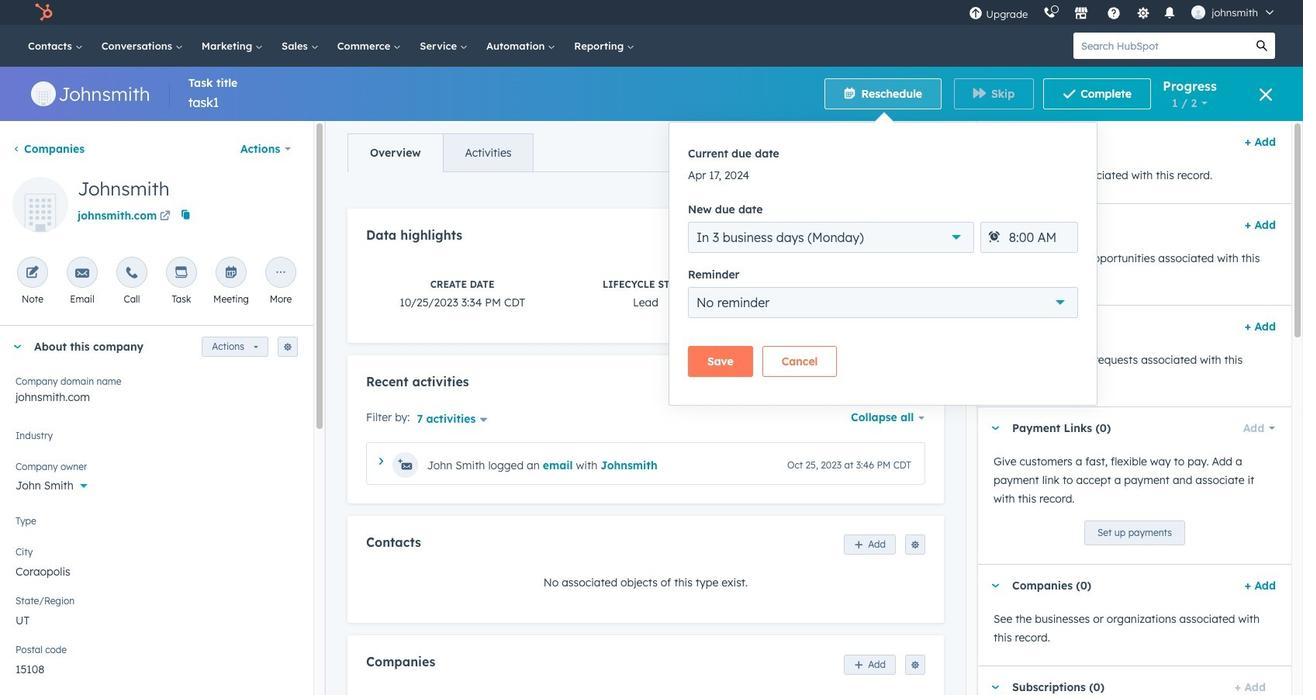 Task type: vqa. For each thing, say whether or not it's contained in the screenshot.
caret icon
yes



Task type: describe. For each thing, give the bounding box(es) containing it.
make a phone call image
[[125, 266, 139, 281]]

3 caret image from the top
[[991, 584, 1000, 588]]

link opens in a new window image
[[160, 208, 171, 227]]

schedule a meeting image
[[224, 266, 238, 281]]

1 caret image from the top
[[991, 223, 1000, 227]]

manage card settings image
[[283, 343, 292, 352]]

2 caret image from the top
[[991, 426, 1000, 430]]

HH:MM text field
[[980, 222, 1078, 253]]

1 vertical spatial caret image
[[379, 458, 383, 465]]

create a task image
[[175, 266, 189, 281]]

4 caret image from the top
[[991, 685, 1000, 689]]

create a note image
[[26, 266, 40, 281]]

john smith image
[[1192, 5, 1206, 19]]



Task type: locate. For each thing, give the bounding box(es) containing it.
more activities, menu pop up image
[[274, 266, 288, 281]]

create an email image
[[75, 266, 89, 281]]

close image
[[1260, 88, 1272, 101]]

1 horizontal spatial caret image
[[379, 458, 383, 465]]

marketplaces image
[[1075, 7, 1089, 21]]

navigation
[[348, 133, 534, 172]]

None text field
[[16, 555, 298, 587]]

0 vertical spatial caret image
[[12, 345, 22, 349]]

0 horizontal spatial caret image
[[12, 345, 22, 349]]

link opens in a new window image
[[160, 211, 171, 223]]

None text field
[[16, 604, 298, 635], [16, 653, 298, 684], [16, 604, 298, 635], [16, 653, 298, 684]]

caret image
[[991, 223, 1000, 227], [991, 426, 1000, 430], [991, 584, 1000, 588], [991, 685, 1000, 689]]

Search HubSpot search field
[[1074, 33, 1249, 59]]

caret image
[[12, 345, 22, 349], [379, 458, 383, 465]]

menu
[[962, 0, 1285, 25]]



